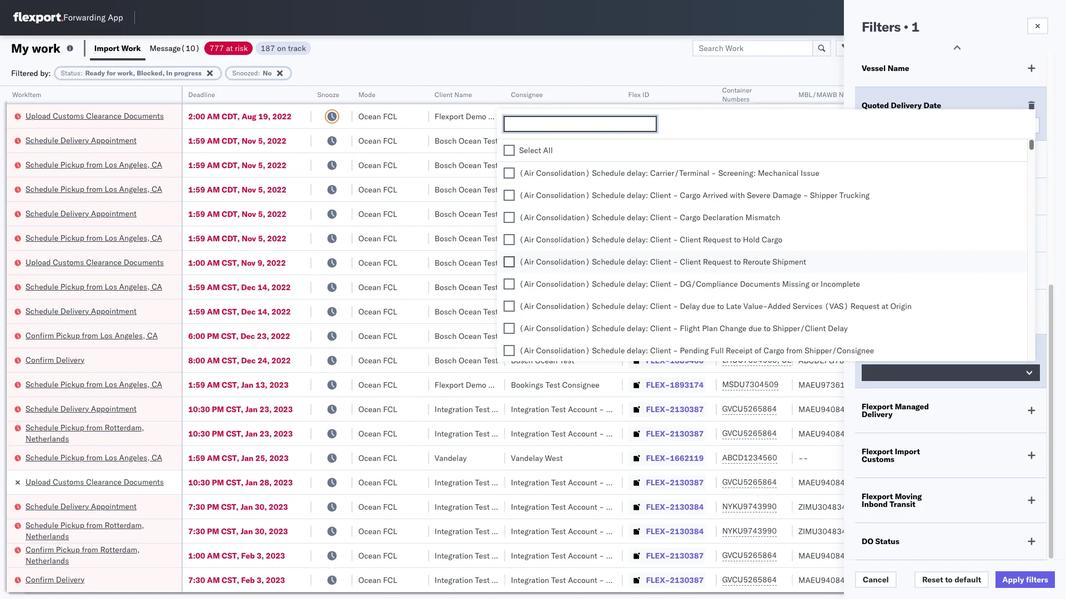 Task type: vqa. For each thing, say whether or not it's contained in the screenshot.


Task type: locate. For each thing, give the bounding box(es) containing it.
los for sixth schedule pickup from los angeles, ca button from the top of the page
[[105, 453, 117, 463]]

1 upload customs clearance documents button from the top
[[26, 110, 164, 122]]

abcdefg78456546 for schedule delivery appointment
[[799, 307, 874, 317]]

0 vertical spatial 10:30 pm cst, jan 23, 2023
[[188, 405, 293, 415]]

type
[[902, 266, 920, 276], [901, 348, 919, 358]]

(air for (air consolidation) schedule delay: carrier/terminal - screening: mechanical issue
[[519, 168, 534, 178]]

0 horizontal spatial deadline
[[188, 91, 215, 99]]

1846748 down 1660288
[[670, 136, 704, 146]]

by:
[[40, 68, 51, 78]]

numbers for mbl/mawb numbers
[[839, 91, 867, 99]]

quoted
[[862, 101, 890, 111]]

0 vertical spatial demo
[[466, 111, 487, 121]]

hlxu8034992 right shipper
[[840, 184, 895, 194]]

1 flexport demo consignee from the top
[[435, 111, 526, 121]]

5 schedule pickup from los angeles, ca link from the top
[[26, 379, 162, 390]]

2130387
[[670, 405, 704, 415], [670, 429, 704, 439], [670, 478, 704, 488], [670, 551, 704, 561], [670, 576, 704, 586]]

19,
[[259, 111, 271, 121]]

3 maeu9408431 from the top
[[799, 478, 855, 488]]

flex-1846748 down carrier/terminal
[[646, 185, 704, 195]]

all
[[544, 146, 553, 156]]

hlxu6269489, up shipment
[[782, 233, 838, 243]]

0 vertical spatial due
[[702, 302, 715, 312]]

1 1:59 am cdt, nov 5, 2022 from the top
[[188, 136, 287, 146]]

feb up 7:30 am cst, feb 3, 2023
[[241, 551, 255, 561]]

ceau7522281, for 5th schedule delivery appointment link from the bottom of the page
[[723, 136, 780, 146]]

0 horizontal spatial work
[[121, 43, 141, 53]]

uetu5238478 up maeu9736123
[[782, 356, 836, 366]]

4 1:59 am cdt, nov 5, 2022 from the top
[[188, 209, 287, 219]]

plan
[[702, 324, 718, 334]]

7:30
[[188, 502, 205, 512], [188, 527, 205, 537], [188, 576, 205, 586]]

2 14, from the top
[[258, 307, 270, 317]]

1 horizontal spatial deadline
[[862, 154, 895, 164]]

schedule delivery appointment button
[[26, 135, 137, 147], [26, 208, 137, 220], [26, 306, 137, 318], [26, 404, 137, 416], [26, 501, 137, 514]]

pickup for confirm pickup from rotterdam, netherlands button
[[56, 545, 80, 555]]

7 delay: from the top
[[627, 302, 648, 312]]

confirm inside confirm pickup from rotterdam, netherlands
[[26, 545, 54, 555]]

23, for schedule pickup from rotterdam, netherlands
[[260, 429, 272, 439]]

cst, down 1:00 am cst, nov 9, 2022 at left top
[[222, 282, 239, 292]]

los
[[105, 160, 117, 170], [105, 184, 117, 194], [105, 233, 117, 243], [105, 282, 117, 292], [100, 331, 113, 341], [105, 380, 117, 390], [105, 453, 117, 463]]

upload customs clearance documents button for 1:00 am cst, nov 9, 2022
[[26, 257, 164, 269]]

rotterdam, inside confirm pickup from rotterdam, netherlands
[[100, 545, 140, 555]]

2 gvcu5265864 from the top
[[723, 429, 777, 439]]

5 5, from the top
[[258, 234, 265, 244]]

0 vertical spatial jawla
[[973, 136, 992, 146]]

rotterdam, for 7:30 pm cst, jan 30, 2023
[[105, 521, 144, 531]]

6 resize handle column header from the left
[[610, 86, 623, 600]]

ca for fifth schedule pickup from los angeles, ca button from the top of the page
[[152, 380, 162, 390]]

2 5, from the top
[[258, 160, 265, 170]]

6 hlxu6269489, from the top
[[782, 258, 838, 268]]

10:30 pm cst, jan 23, 2023
[[188, 405, 293, 415], [188, 429, 293, 439]]

5 maeu9408431 from the top
[[799, 576, 855, 586]]

(air consolidation) schedule delay: client - client request to reroute shipment
[[519, 257, 807, 267]]

hlxu8034992 down quoted
[[840, 136, 895, 146]]

3 fcl from the top
[[383, 160, 397, 170]]

0 horizontal spatial ready
[[85, 69, 105, 77]]

schedule delivery appointment link for 1:59 am cst, dec 14, 2022
[[26, 306, 137, 317]]

dec down 1:00 am cst, nov 9, 2022 at left top
[[241, 282, 256, 292]]

(air for (air consolidation) schedule delay: client - cargo declaration mismatch
[[519, 213, 534, 223]]

request left for
[[851, 302, 880, 312]]

2 vertical spatial netherlands
[[26, 556, 69, 566]]

1889466 up 1893174
[[670, 356, 704, 366]]

customs inside flexport import customs
[[862, 455, 895, 465]]

consolidation) for (air consolidation) schedule delay: client - client request to reroute shipment
[[536, 257, 590, 267]]

customs inside ready for customs clearance
[[901, 303, 934, 313]]

resize handle column header
[[168, 86, 182, 600], [299, 86, 312, 600], [340, 86, 353, 600], [416, 86, 429, 600], [492, 86, 506, 600], [610, 86, 623, 600], [704, 86, 717, 600], [780, 86, 793, 600], [927, 86, 940, 600], [1003, 86, 1016, 600], [1038, 86, 1052, 600]]

3 schedule pickup from los angeles, ca button from the top
[[26, 232, 162, 245]]

schedule delivery appointment for 1:59 am cst, dec 14, 2022
[[26, 306, 137, 316]]

jan down "10:30 pm cst, jan 28, 2023"
[[241, 502, 253, 512]]

5 schedule delivery appointment from the top
[[26, 502, 137, 512]]

2023 right 13,
[[270, 380, 289, 390]]

netherlands inside confirm pickup from rotterdam, netherlands
[[26, 556, 69, 566]]

1 vertical spatial confirm delivery button
[[26, 575, 84, 587]]

test123456 for schedule pickup from los angeles, ca link related to 6th schedule pickup from los angeles, ca button from the bottom
[[799, 160, 846, 170]]

3, up 7:30 am cst, feb 3, 2023
[[257, 551, 264, 561]]

0 vertical spatial zimu3048342
[[799, 502, 852, 512]]

receipt
[[726, 346, 753, 356]]

flex-1846748 up (air consolidation) schedule delay: client - dg/compliance documents missing or incomplete
[[646, 258, 704, 268]]

numbers inside container numbers
[[723, 95, 750, 103]]

1 vertical spatial 7:30
[[188, 527, 205, 537]]

1 vertical spatial import
[[895, 447, 921, 457]]

test123456 down ymluw236679313
[[799, 136, 846, 146]]

10:30 pm cst, jan 23, 2023 up 1:59 am cst, jan 25, 2023
[[188, 429, 293, 439]]

lhuu7894563, for schedule pickup from los angeles, ca
[[723, 282, 780, 292]]

hlxu8034992 up work item type
[[840, 233, 895, 243]]

(air consolidation) schedule delay: carrier/terminal - screening: mechanical issue
[[519, 168, 820, 178]]

3 confirm from the top
[[26, 545, 54, 555]]

lhuu7894563, uetu5238478 for schedule delivery appointment
[[723, 307, 836, 317]]

(air consolidation) schedule delay: client - dg/compliance documents missing or incomplete
[[519, 279, 861, 289]]

1 vandelay from the left
[[435, 454, 467, 464]]

8:00
[[188, 356, 205, 366]]

schedule delivery appointment
[[26, 135, 137, 145], [26, 209, 137, 219], [26, 306, 137, 316], [26, 404, 137, 414], [26, 502, 137, 512]]

ceau7522281, for schedule pickup from los angeles, ca link corresponding to fourth schedule pickup from los angeles, ca button from the bottom
[[723, 233, 780, 243]]

1:59 am cdt, nov 5, 2022
[[188, 136, 287, 146], [188, 160, 287, 170], [188, 185, 287, 195], [188, 209, 287, 219], [188, 234, 287, 244]]

abcdefg78456546 down incomplete
[[799, 307, 874, 317]]

2 flex-1846748 from the top
[[646, 160, 704, 170]]

delivery for 5th schedule delivery appointment "button"
[[60, 502, 89, 512]]

ceau7522281, hlxu6269489, hlxu8034992 up the "or"
[[723, 258, 895, 268]]

1846748 down carrier/terminal
[[670, 185, 704, 195]]

0 vertical spatial 30,
[[255, 502, 267, 512]]

status : ready for work, blocked, in progress
[[61, 69, 202, 77]]

0 vertical spatial schedule pickup from rotterdam, netherlands link
[[26, 422, 167, 445]]

1 1846748 from the top
[[670, 136, 704, 146]]

0 horizontal spatial date
[[889, 192, 907, 202]]

flex-1660288 button
[[629, 109, 706, 124], [629, 109, 706, 124]]

abcdefg78456546 up (vas)
[[799, 282, 874, 292]]

consolidation) for (air consolidation) schedule delay: client - cargo arrived with severe damage - shipper trucking
[[536, 191, 590, 201]]

2 (air from the top
[[519, 191, 534, 201]]

1 vertical spatial gaurav jawla
[[946, 160, 992, 170]]

cst, up "10:30 pm cst, jan 28, 2023"
[[222, 454, 239, 464]]

0 vertical spatial confirm delivery button
[[26, 355, 84, 367]]

delivery inside flexport managed delivery
[[862, 410, 893, 420]]

2 7:30 from the top
[[188, 527, 205, 537]]

flex-1846748 for 5th schedule delivery appointment link from the bottom of the page
[[646, 136, 704, 146]]

lhuu7894563, uetu5238478 up of
[[723, 331, 836, 341]]

0 vertical spatial 7:30 pm cst, jan 30, 2023
[[188, 502, 288, 512]]

flex-
[[646, 111, 670, 121], [646, 136, 670, 146], [646, 160, 670, 170], [646, 185, 670, 195], [646, 209, 670, 219], [646, 234, 670, 244], [646, 258, 670, 268], [646, 282, 670, 292], [646, 307, 670, 317], [646, 331, 670, 341], [646, 356, 670, 366], [646, 380, 670, 390], [646, 405, 670, 415], [646, 429, 670, 439], [646, 454, 670, 464], [646, 478, 670, 488], [646, 502, 670, 512], [646, 527, 670, 537], [646, 551, 670, 561], [646, 576, 670, 586]]

ceau7522281, down mismatch at the right of the page
[[723, 233, 780, 243]]

resize handle column header for deadline button
[[299, 86, 312, 600]]

delay: for due
[[627, 324, 648, 334]]

3 abcdefg78456546 from the top
[[799, 331, 874, 341]]

0 vertical spatial 1:59 am cst, dec 14, 2022
[[188, 282, 291, 292]]

(air for (air consolidation) schedule delay: client - delay due to late value-added services (vas) request at origin
[[519, 302, 534, 312]]

0 vertical spatial at
[[226, 43, 233, 53]]

2 cdt, from the top
[[222, 136, 240, 146]]

pm up 1:00 am cst, feb 3, 2023
[[207, 527, 219, 537]]

confirm delivery link down confirm pickup from los angeles, ca button
[[26, 355, 84, 366]]

hlxu6269489, down issue
[[782, 184, 838, 194]]

None checkbox
[[504, 190, 515, 201], [504, 257, 515, 268], [504, 301, 515, 312], [504, 323, 515, 334], [504, 346, 515, 357], [504, 190, 515, 201], [504, 257, 515, 268], [504, 301, 515, 312], [504, 323, 515, 334], [504, 346, 515, 357]]

ceau7522281, down hold
[[723, 258, 780, 268]]

flex-1889466 for schedule pickup from los angeles, ca
[[646, 282, 704, 292]]

0 vertical spatial confirm delivery
[[26, 355, 84, 365]]

flex-2130387 for schedule delivery appointment
[[646, 405, 704, 415]]

2022
[[272, 111, 292, 121], [267, 136, 287, 146], [267, 160, 287, 170], [267, 185, 287, 195], [267, 209, 287, 219], [267, 234, 287, 244], [267, 258, 286, 268], [272, 282, 291, 292], [272, 307, 291, 317], [271, 331, 290, 341], [272, 356, 291, 366]]

0 vertical spatial netherlands
[[26, 434, 69, 444]]

schedule pickup from los angeles, ca for schedule pickup from los angeles, ca link corresponding to 3rd schedule pickup from los angeles, ca button from the bottom of the page
[[26, 282, 162, 292]]

7:30 for confirm delivery
[[188, 576, 205, 586]]

1 vertical spatial 10:30
[[188, 429, 210, 439]]

10:30 for schedule delivery appointment
[[188, 405, 210, 415]]

at inside "list box"
[[882, 302, 889, 312]]

1 uetu5238478 from the top
[[782, 282, 836, 292]]

origin
[[891, 302, 912, 312], [1022, 405, 1044, 415]]

name inside button
[[455, 91, 472, 99]]

1 gvcu5265864 from the top
[[723, 404, 777, 414]]

delay: for reroute
[[627, 257, 648, 267]]

appointment for 1:59 am cst, dec 14, 2022
[[91, 306, 137, 316]]

0 vertical spatial confirm delivery link
[[26, 355, 84, 366]]

cdt,
[[222, 111, 240, 121], [222, 136, 240, 146], [222, 160, 240, 170], [222, 185, 240, 195], [222, 209, 240, 219], [222, 234, 240, 244]]

lhuu7894563, up msdu7304509
[[723, 356, 780, 366]]

type right exception
[[901, 348, 919, 358]]

0 vertical spatial flexport demo consignee
[[435, 111, 526, 121]]

hlxu6269489, up issue
[[782, 136, 838, 146]]

1 horizontal spatial name
[[888, 63, 910, 73]]

container numbers
[[723, 86, 752, 103]]

0 vertical spatial 14,
[[258, 282, 270, 292]]

1 horizontal spatial vandelay
[[511, 454, 543, 464]]

1 vertical spatial work
[[862, 266, 882, 276]]

ready
[[85, 69, 105, 77], [862, 303, 885, 313]]

client for (air consolidation) schedule delay: client - delay due to late value-added services (vas) request at origin
[[650, 302, 671, 312]]

flex-2130384 button
[[629, 500, 706, 515], [629, 500, 706, 515], [629, 524, 706, 540], [629, 524, 706, 540]]

12 ocean fcl from the top
[[359, 380, 397, 390]]

0 vertical spatial date
[[924, 101, 942, 111]]

1 schedule pickup from los angeles, ca link from the top
[[26, 159, 162, 170]]

0 vertical spatial status
[[61, 69, 80, 77]]

pickup for schedule pickup from rotterdam, netherlands button associated with 10:30 pm cst, jan 23, 2023
[[60, 423, 84, 433]]

0 vertical spatial ready
[[85, 69, 105, 77]]

forwarding app
[[63, 12, 123, 23]]

(air for (air consolidation) schedule delay: client - pending full receipt of cargo from shipper/consignee
[[519, 346, 534, 356]]

schedule pickup from los angeles, ca link for 6th schedule pickup from los angeles, ca button from the bottom
[[26, 159, 162, 170]]

2130384
[[670, 502, 704, 512], [670, 527, 704, 537]]

1 vertical spatial at
[[882, 302, 889, 312]]

confirm delivery button down confirm pickup from rotterdam, netherlands
[[26, 575, 84, 587]]

12 fcl from the top
[[383, 380, 397, 390]]

confirm pickup from rotterdam, netherlands
[[26, 545, 140, 566]]

import inside button
[[94, 43, 120, 53]]

work left item
[[862, 266, 882, 276]]

7:30 pm cst, jan 30, 2023 up 1:00 am cst, feb 3, 2023
[[188, 527, 288, 537]]

25,
[[256, 454, 268, 464]]

23, down 13,
[[260, 405, 272, 415]]

1 vertical spatial jawla
[[973, 160, 992, 170]]

jaehyung choi - test origin agent
[[946, 405, 1066, 415]]

6:00 pm cst, dec 23, 2022
[[188, 331, 290, 341]]

2 upload customs clearance documents from the top
[[26, 257, 164, 267]]

3 netherlands from the top
[[26, 556, 69, 566]]

request for reroute
[[703, 257, 732, 267]]

angeles, inside confirm pickup from los angeles, ca link
[[115, 331, 145, 341]]

1 hlxu8034992 from the top
[[840, 136, 895, 146]]

0 horizontal spatial due
[[702, 302, 715, 312]]

2:00
[[188, 111, 205, 121]]

6 schedule pickup from los angeles, ca button from the top
[[26, 452, 162, 465]]

1 vertical spatial upload
[[26, 257, 51, 267]]

2 maeu9408431 from the top
[[799, 429, 855, 439]]

deadline inside deadline button
[[188, 91, 215, 99]]

2 confirm from the top
[[26, 355, 54, 365]]

0 vertical spatial upload
[[26, 111, 51, 121]]

jan down 13,
[[245, 405, 258, 415]]

from inside confirm pickup from rotterdam, netherlands
[[82, 545, 98, 555]]

netherlands for 1:00
[[26, 556, 69, 566]]

cdt, for 6th schedule pickup from los angeles, ca button from the bottom
[[222, 160, 240, 170]]

3 gvcu5265864 from the top
[[723, 478, 777, 488]]

1 karl from the top
[[606, 405, 621, 415]]

0 horizontal spatial numbers
[[723, 95, 750, 103]]

1 vertical spatial schedule pickup from rotterdam, netherlands
[[26, 521, 144, 542]]

pickup inside confirm pickup from rotterdam, netherlands
[[56, 545, 80, 555]]

flex-1893174
[[646, 380, 704, 390]]

0 vertical spatial gaurav
[[946, 136, 971, 146]]

1 vertical spatial 10:30 pm cst, jan 23, 2023
[[188, 429, 293, 439]]

status
[[61, 69, 80, 77], [876, 537, 900, 547]]

cst, up 6:00 pm cst, dec 23, 2022
[[222, 307, 239, 317]]

inbond
[[862, 500, 888, 510]]

delay up flight
[[680, 302, 700, 312]]

0 vertical spatial upload customs clearance documents link
[[26, 110, 164, 121]]

1 vertical spatial demo
[[466, 380, 487, 390]]

apply filters
[[1003, 576, 1049, 586]]

11 ocean fcl from the top
[[359, 356, 397, 366]]

blocked,
[[137, 69, 165, 77]]

1:00 for 1:00 am cst, feb 3, 2023
[[188, 551, 205, 561]]

from for confirm pickup from los angeles, ca link
[[82, 331, 98, 341]]

flex-2130387 for confirm delivery
[[646, 576, 704, 586]]

demo down client name button
[[466, 111, 487, 121]]

0 vertical spatial upload customs clearance documents button
[[26, 110, 164, 122]]

1 vertical spatial gaurav
[[946, 160, 971, 170]]

reset to default button
[[915, 572, 990, 589]]

2 2130387 from the top
[[670, 429, 704, 439]]

5 integration test account - karl lagerfeld from the top
[[511, 527, 656, 537]]

lhuu7894563, uetu5238478 for schedule pickup from los angeles, ca
[[723, 282, 836, 292]]

flex-1889466
[[646, 282, 704, 292], [646, 307, 704, 317], [646, 331, 704, 341], [646, 356, 704, 366]]

4 resize handle column header from the left
[[416, 86, 429, 600]]

deadline button
[[183, 88, 301, 99]]

1 vertical spatial schedule pickup from rotterdam, netherlands button
[[26, 520, 167, 544]]

list box
[[497, 139, 1028, 600]]

2 vertical spatial rotterdam,
[[100, 545, 140, 555]]

documents
[[124, 111, 164, 121], [124, 257, 164, 267], [740, 279, 781, 289], [124, 477, 164, 487]]

0 vertical spatial rotterdam,
[[105, 423, 144, 433]]

consignee inside button
[[511, 91, 543, 99]]

ready left for at the left of the page
[[85, 69, 105, 77]]

30, down 28, in the left bottom of the page
[[255, 502, 267, 512]]

18 fcl from the top
[[383, 527, 397, 537]]

flex-1889466 button
[[629, 280, 706, 295], [629, 280, 706, 295], [629, 304, 706, 320], [629, 304, 706, 320], [629, 329, 706, 344], [629, 329, 706, 344], [629, 353, 706, 369], [629, 353, 706, 369]]

maeu9408431 for confirm delivery
[[799, 576, 855, 586]]

1 vertical spatial rotterdam,
[[105, 521, 144, 531]]

clearance inside ready for customs clearance
[[862, 311, 900, 321]]

2 flex-2130387 from the top
[[646, 429, 704, 439]]

1 upload customs clearance documents from the top
[[26, 111, 164, 121]]

4 hlxu6269489, from the top
[[782, 209, 838, 219]]

ceau7522281, hlxu6269489, hlxu8034992 up shipment
[[723, 233, 895, 243]]

1 vertical spatial name
[[455, 91, 472, 99]]

1
[[912, 18, 920, 35]]

select all
[[519, 146, 553, 156]]

0 vertical spatial upload customs clearance documents
[[26, 111, 164, 121]]

2 confirm delivery link from the top
[[26, 575, 84, 586]]

7:30 pm cst, jan 30, 2023
[[188, 502, 288, 512], [188, 527, 288, 537]]

None checkbox
[[504, 145, 515, 156], [504, 168, 515, 179], [504, 212, 515, 223], [504, 234, 515, 246], [504, 279, 515, 290], [504, 145, 515, 156], [504, 168, 515, 179], [504, 212, 515, 223], [504, 234, 515, 246], [504, 279, 515, 290]]

1 vertical spatial netherlands
[[26, 532, 69, 542]]

1 resize handle column header from the left
[[168, 86, 182, 600]]

1 horizontal spatial ready
[[862, 303, 885, 313]]

lhuu7894563, uetu5238478 up msdu7304509
[[723, 356, 836, 366]]

0 vertical spatial 3,
[[257, 551, 264, 561]]

4 1846748 from the top
[[670, 209, 704, 219]]

10 am from the top
[[207, 356, 220, 366]]

flex-1846748 down flex-1660288
[[646, 136, 704, 146]]

7:30 down 1:00 am cst, feb 3, 2023
[[188, 576, 205, 586]]

-- up select
[[511, 111, 521, 121]]

uetu5238478 up services
[[782, 282, 836, 292]]

cst, up the 1:59 am cst, jan 13, 2023
[[222, 356, 239, 366]]

feb for 1:00 am cst, feb 3, 2023
[[241, 551, 255, 561]]

2 vertical spatial upload
[[26, 477, 51, 487]]

maeu9408431 for schedule pickup from rotterdam, netherlands
[[799, 429, 855, 439]]

request down the declaration
[[703, 235, 732, 245]]

filtered
[[11, 68, 38, 78]]

0 vertical spatial name
[[888, 63, 910, 73]]

1 schedule delivery appointment button from the top
[[26, 135, 137, 147]]

flexport inside flexport moving inbond transit
[[862, 492, 893, 502]]

4 hlxu8034992 from the top
[[840, 209, 895, 219]]

7 (air from the top
[[519, 302, 534, 312]]

hlxu6269489, down shipper
[[782, 209, 838, 219]]

3 consolidation) from the top
[[536, 213, 590, 223]]

0 horizontal spatial --
[[511, 111, 521, 121]]

client
[[435, 91, 453, 99], [650, 191, 671, 201], [650, 213, 671, 223], [650, 235, 671, 245], [680, 235, 701, 245], [650, 257, 671, 267], [680, 257, 701, 267], [650, 279, 671, 289], [650, 302, 671, 312], [650, 324, 671, 334], [650, 346, 671, 356]]

integration for confirm pickup from rotterdam, netherlands button
[[511, 551, 550, 561]]

2 vertical spatial upload customs clearance documents link
[[26, 477, 164, 488]]

documents for 2:00 am cdt, aug 19, 2022 upload customs clearance documents link
[[124, 111, 164, 121]]

work up status : ready for work, blocked, in progress
[[121, 43, 141, 53]]

4 cdt, from the top
[[222, 185, 240, 195]]

16 fcl from the top
[[383, 478, 397, 488]]

0 vertical spatial import
[[94, 43, 120, 53]]

resize handle column header for container numbers button
[[780, 86, 793, 600]]

karl
[[606, 405, 621, 415], [606, 429, 621, 439], [606, 478, 621, 488], [606, 502, 621, 512], [606, 527, 621, 537], [606, 551, 621, 561], [606, 576, 621, 586]]

1 vertical spatial 7:30 pm cst, jan 30, 2023
[[188, 527, 288, 537]]

flex-1846748 down (air consolidation) schedule delay: client - cargo arrived with severe damage - shipper trucking
[[646, 209, 704, 219]]

at down work item type
[[882, 302, 889, 312]]

to inside reset to default button
[[946, 576, 953, 586]]

1 vertical spatial confirm delivery link
[[26, 575, 84, 586]]

1 flex-1846748 from the top
[[646, 136, 704, 146]]

11 resize handle column header from the left
[[1038, 86, 1052, 600]]

schedule delivery appointment for 10:30 pm cst, jan 23, 2023
[[26, 404, 137, 414]]

1 ceau7522281, hlxu6269489, hlxu8034992 from the top
[[723, 136, 895, 146]]

netherlands
[[26, 434, 69, 444], [26, 532, 69, 542], [26, 556, 69, 566]]

test
[[484, 136, 498, 146], [560, 136, 575, 146], [484, 160, 498, 170], [560, 160, 575, 170], [484, 185, 498, 195], [560, 185, 575, 195], [484, 209, 498, 219], [560, 209, 575, 219], [484, 234, 498, 244], [560, 234, 575, 244], [484, 258, 498, 268], [560, 258, 575, 268], [484, 282, 498, 292], [560, 282, 575, 292], [484, 307, 498, 317], [560, 307, 575, 317], [484, 331, 498, 341], [560, 331, 575, 341], [484, 356, 498, 366], [560, 356, 575, 366], [546, 380, 560, 390], [552, 405, 566, 415], [1006, 405, 1020, 415], [552, 429, 566, 439], [552, 478, 566, 488], [552, 502, 566, 512], [552, 527, 566, 537], [552, 551, 566, 561], [552, 576, 566, 586]]

14, for schedule delivery appointment
[[258, 307, 270, 317]]

maeu9736123
[[799, 380, 855, 390]]

1 vertical spatial origin
[[1022, 405, 1044, 415]]

2 flex-1889466 from the top
[[646, 307, 704, 317]]

upload customs clearance documents link for 1:00 am cst, nov 9, 2022
[[26, 257, 164, 268]]

4 schedule delivery appointment from the top
[[26, 404, 137, 414]]

1 vertical spatial 30,
[[255, 527, 267, 537]]

confirm delivery button
[[26, 355, 84, 367], [26, 575, 84, 587]]

(air
[[519, 168, 534, 178], [519, 191, 534, 201], [519, 213, 534, 223], [519, 235, 534, 245], [519, 257, 534, 267], [519, 279, 534, 289], [519, 302, 534, 312], [519, 324, 534, 334], [519, 346, 534, 356]]

lhuu7894563, up of
[[723, 331, 780, 341]]

1 horizontal spatial :
[[258, 69, 260, 77]]

to left reroute
[[734, 257, 741, 267]]

flex-2130387 button
[[629, 402, 706, 417], [629, 402, 706, 417], [629, 426, 706, 442], [629, 426, 706, 442], [629, 475, 706, 491], [629, 475, 706, 491], [629, 549, 706, 564], [629, 549, 706, 564], [629, 573, 706, 589], [629, 573, 706, 589]]

10 resize handle column header from the left
[[1003, 86, 1016, 600]]

from for schedule pickup from los angeles, ca link corresponding to fourth schedule pickup from los angeles, ca button from the bottom
[[86, 233, 103, 243]]

8 (air from the top
[[519, 324, 534, 334]]

confirm for 8:00
[[26, 355, 54, 365]]

date
[[924, 101, 942, 111], [889, 192, 907, 202]]

6 consolidation) from the top
[[536, 279, 590, 289]]

flex-1889466 up flex-1893174
[[646, 356, 704, 366]]

13 ocean fcl from the top
[[359, 405, 397, 415]]

(air consolidation) schedule delay: client - cargo arrived with severe damage - shipper trucking
[[519, 191, 870, 201]]

10:30 up 1:59 am cst, jan 25, 2023
[[188, 429, 210, 439]]

2 confirm delivery from the top
[[26, 575, 84, 585]]

from for schedule pickup from los angeles, ca link for fifth schedule pickup from los angeles, ca button from the top of the page
[[86, 380, 103, 390]]

0 vertical spatial schedule pickup from rotterdam, netherlands button
[[26, 422, 167, 446]]

1:59 am cst, dec 14, 2022 down 1:00 am cst, nov 9, 2022 at left top
[[188, 282, 291, 292]]

9 delay: from the top
[[627, 346, 648, 356]]

2 vertical spatial 23,
[[260, 429, 272, 439]]

0 horizontal spatial origin
[[891, 302, 912, 312]]

6:00
[[188, 331, 205, 341]]

client for (air consolidation) schedule delay: client - pending full receipt of cargo from shipper/consignee
[[650, 346, 671, 356]]

0 vertical spatial work
[[121, 43, 141, 53]]

1 nyku9743990 from the top
[[723, 502, 777, 512]]

0 vertical spatial deadline
[[188, 91, 215, 99]]

to right reset
[[946, 576, 953, 586]]

flex-1846748 up (air consolidation) schedule delay: client - cargo arrived with severe damage - shipper trucking
[[646, 160, 704, 170]]

: for status
[[80, 69, 82, 77]]

1 vertical spatial --
[[799, 454, 809, 464]]

1 vertical spatial upload customs clearance documents link
[[26, 257, 164, 268]]

delay: for of
[[627, 346, 648, 356]]

7:30 up 1:00 am cst, feb 3, 2023
[[188, 527, 205, 537]]

schedule pickup from los angeles, ca link for 3rd schedule pickup from los angeles, ca button from the bottom of the page
[[26, 281, 162, 292]]

confirm delivery button for 7:30 am cst, feb 3, 2023
[[26, 575, 84, 587]]

1 horizontal spatial import
[[895, 447, 921, 457]]

pm down "10:30 pm cst, jan 28, 2023"
[[207, 502, 219, 512]]

1 gaurav jawla from the top
[[946, 136, 992, 146]]

10:30 pm cst, jan 23, 2023 down the 1:59 am cst, jan 13, 2023
[[188, 405, 293, 415]]

1 vertical spatial flexport demo consignee
[[435, 380, 526, 390]]

jaehyung
[[946, 405, 978, 415]]

2 jawla from the top
[[973, 160, 992, 170]]

container
[[723, 86, 752, 94]]

bosch
[[435, 136, 457, 146], [511, 136, 533, 146], [435, 160, 457, 170], [511, 160, 533, 170], [435, 185, 457, 195], [511, 185, 533, 195], [435, 209, 457, 219], [511, 209, 533, 219], [435, 234, 457, 244], [511, 234, 533, 244], [435, 258, 457, 268], [511, 258, 533, 268], [435, 282, 457, 292], [511, 282, 533, 292], [435, 307, 457, 317], [511, 307, 533, 317], [435, 331, 457, 341], [511, 331, 533, 341], [435, 356, 457, 366], [511, 356, 533, 366]]

4 gvcu5265864 from the top
[[723, 551, 777, 561]]

flex-1889466 for confirm delivery
[[646, 356, 704, 366]]

flex-1889466 for schedule delivery appointment
[[646, 307, 704, 317]]

schedule pickup from los angeles, ca button
[[26, 159, 162, 171], [26, 184, 162, 196], [26, 232, 162, 245], [26, 281, 162, 294], [26, 379, 162, 391], [26, 452, 162, 465]]

1846748 up (air consolidation) schedule delay: client - dg/compliance documents missing or incomplete
[[670, 258, 704, 268]]

upload customs clearance documents for 2:00 am cdt, aug 19, 2022
[[26, 111, 164, 121]]

1 vertical spatial status
[[876, 537, 900, 547]]

test123456 for schedule pickup from los angeles, ca link for 5th schedule pickup from los angeles, ca button from the bottom of the page
[[799, 185, 846, 195]]

confirm delivery down confirm pickup from rotterdam, netherlands
[[26, 575, 84, 585]]

:
[[80, 69, 82, 77], [258, 69, 260, 77]]

1 confirm delivery from the top
[[26, 355, 84, 365]]

action
[[1028, 43, 1052, 53]]

3 resize handle column header from the left
[[340, 86, 353, 600]]

documents inside "list box"
[[740, 279, 781, 289]]

los for 3rd schedule pickup from los angeles, ca button from the bottom of the page
[[105, 282, 117, 292]]

17 flex- from the top
[[646, 502, 670, 512]]

3 schedule pickup from los angeles, ca from the top
[[26, 233, 162, 243]]

0 horizontal spatial :
[[80, 69, 82, 77]]

consolidation) for (air consolidation) schedule delay: client - dg/compliance documents missing or incomplete
[[536, 279, 590, 289]]

jawla
[[973, 136, 992, 146], [973, 160, 992, 170]]

for
[[887, 303, 899, 313]]

lhuu7894563, uetu5238478 up "added"
[[723, 282, 836, 292]]

nov for schedule pickup from los angeles, ca link for 5th schedule pickup from los angeles, ca button from the bottom of the page
[[242, 185, 256, 195]]

to left late
[[717, 302, 724, 312]]

3 schedule delivery appointment from the top
[[26, 306, 137, 316]]

2 upload customs clearance documents button from the top
[[26, 257, 164, 269]]

1 horizontal spatial status
[[876, 537, 900, 547]]

2 1:59 am cdt, nov 5, 2022 from the top
[[188, 160, 287, 170]]

1 vertical spatial date
[[889, 192, 907, 202]]

dec left 24,
[[241, 356, 256, 366]]

0 vertical spatial feb
[[241, 551, 255, 561]]

delay: for severe
[[627, 191, 648, 201]]

0 vertical spatial 2130384
[[670, 502, 704, 512]]

4 lhuu7894563, uetu5238478 from the top
[[723, 356, 836, 366]]

1:59
[[188, 136, 205, 146], [188, 160, 205, 170], [188, 185, 205, 195], [188, 209, 205, 219], [188, 234, 205, 244], [188, 282, 205, 292], [188, 307, 205, 317], [188, 380, 205, 390], [188, 454, 205, 464]]

1 upload customs clearance documents link from the top
[[26, 110, 164, 121]]

1 horizontal spatial due
[[749, 324, 762, 334]]

schedule delivery appointment button for 1:59 am cdt, nov 5, 2022
[[26, 208, 137, 220]]

abcdefg78456546 for schedule pickup from los angeles, ca
[[799, 282, 874, 292]]

1 vertical spatial feb
[[241, 576, 255, 586]]

15 ocean fcl from the top
[[359, 454, 397, 464]]

schedule delivery appointment for 1:59 am cdt, nov 5, 2022
[[26, 209, 137, 219]]

2 vertical spatial upload customs clearance documents
[[26, 477, 164, 487]]

test123456 down issue
[[799, 185, 846, 195]]

2 vertical spatial 7:30
[[188, 576, 205, 586]]

8 1:59 from the top
[[188, 380, 205, 390]]

9 (air from the top
[[519, 346, 534, 356]]

default
[[955, 576, 982, 586]]

ceau7522281, down the 'severe'
[[723, 209, 780, 219]]

origin down item
[[891, 302, 912, 312]]

3 flex-2130387 from the top
[[646, 478, 704, 488]]

numbers up quoted
[[839, 91, 867, 99]]

ready for customs clearance
[[862, 303, 934, 321]]

demo left bookings
[[466, 380, 487, 390]]

1 horizontal spatial --
[[799, 454, 809, 464]]

None text field
[[508, 120, 656, 129]]

ceau7522281, hlxu6269489, hlxu8034992 up shipper
[[723, 160, 895, 170]]

schedule pickup from rotterdam, netherlands
[[26, 423, 144, 444], [26, 521, 144, 542]]

ca for confirm pickup from los angeles, ca button
[[147, 331, 158, 341]]

reset to default
[[923, 576, 982, 586]]

vandelay
[[435, 454, 467, 464], [511, 454, 543, 464]]

5 hlxu6269489, from the top
[[782, 233, 838, 243]]

2023 up 7:30 am cst, feb 3, 2023
[[266, 551, 285, 561]]

work item type
[[862, 266, 920, 276]]

0 vertical spatial schedule pickup from rotterdam, netherlands
[[26, 423, 144, 444]]

0 vertical spatial 23,
[[257, 331, 269, 341]]

flexport inside flexport import customs
[[862, 447, 893, 457]]

0 horizontal spatial at
[[226, 43, 233, 53]]

: left no
[[258, 69, 260, 77]]

am
[[207, 111, 220, 121], [207, 136, 220, 146], [207, 160, 220, 170], [207, 185, 220, 195], [207, 209, 220, 219], [207, 234, 220, 244], [207, 258, 220, 268], [207, 282, 220, 292], [207, 307, 220, 317], [207, 356, 220, 366], [207, 380, 220, 390], [207, 454, 220, 464], [207, 551, 220, 561], [207, 576, 220, 586]]

origin left agent at the bottom of the page
[[1022, 405, 1044, 415]]

1 vertical spatial 2130384
[[670, 527, 704, 537]]

cst, down 8:00 am cst, dec 24, 2022
[[222, 380, 239, 390]]

1 vertical spatial upload customs clearance documents button
[[26, 257, 164, 269]]

angeles, for confirm pickup from los angeles, ca link
[[115, 331, 145, 341]]

cst, up 7:30 am cst, feb 3, 2023
[[222, 551, 239, 561]]

4 uetu5238478 from the top
[[782, 356, 836, 366]]

upload for 2:00 am cdt, aug 19, 2022
[[26, 111, 51, 121]]

delay
[[680, 302, 700, 312], [828, 324, 848, 334]]

ceau7522281, down caiu7969337
[[723, 136, 780, 146]]

ca for 5th schedule pickup from los angeles, ca button from the bottom of the page
[[152, 184, 162, 194]]

uetu5238478
[[782, 282, 836, 292], [782, 307, 836, 317], [782, 331, 836, 341], [782, 356, 836, 366]]

ceau7522281, hlxu6269489, hlxu8034992 down shipper
[[723, 209, 895, 219]]

1 1:59 from the top
[[188, 136, 205, 146]]

hold
[[743, 235, 760, 245]]

1889466 up flight
[[670, 307, 704, 317]]

account
[[568, 405, 598, 415], [568, 429, 598, 439], [568, 478, 598, 488], [568, 502, 598, 512], [568, 527, 598, 537], [568, 551, 598, 561], [568, 576, 598, 586]]

8 fcl from the top
[[383, 282, 397, 292]]

deadline up arrival
[[862, 154, 895, 164]]

pickup for confirm pickup from los angeles, ca button
[[56, 331, 80, 341]]

1 vertical spatial upload customs clearance documents
[[26, 257, 164, 267]]

upload
[[26, 111, 51, 121], [26, 257, 51, 267], [26, 477, 51, 487]]

appointment
[[91, 135, 137, 145], [91, 209, 137, 219], [91, 306, 137, 316], [91, 404, 137, 414], [91, 502, 137, 512]]

client for (air consolidation) schedule delay: client - client request to reroute shipment
[[650, 257, 671, 267]]

client for (air consolidation) schedule delay: client - cargo arrived with severe damage - shipper trucking
[[650, 191, 671, 201]]

lagerfeld
[[623, 405, 656, 415], [623, 429, 656, 439], [623, 478, 656, 488], [623, 502, 656, 512], [623, 527, 656, 537], [623, 551, 656, 561], [623, 576, 656, 586]]

0 vertical spatial request
[[703, 235, 732, 245]]

0 vertical spatial delay
[[680, 302, 700, 312]]

2023 right 28, in the left bottom of the page
[[274, 478, 293, 488]]

7 account from the top
[[568, 576, 598, 586]]



Task type: describe. For each thing, give the bounding box(es) containing it.
of
[[755, 346, 762, 356]]

schedule pickup from rotterdam, netherlands button for 10:30 pm cst, jan 23, 2023
[[26, 422, 167, 446]]

ceau7522281, for schedule pickup from los angeles, ca link related to 6th schedule pickup from los angeles, ca button from the bottom
[[723, 160, 780, 170]]

jan left 28, in the left bottom of the page
[[245, 478, 258, 488]]

3 lagerfeld from the top
[[623, 478, 656, 488]]

1 vertical spatial deadline
[[862, 154, 895, 164]]

(air for (air consolidation) schedule delay: client - client request to hold cargo
[[519, 235, 534, 245]]

6 1846748 from the top
[[670, 258, 704, 268]]

13,
[[256, 380, 268, 390]]

cst, for confirm pickup from rotterdam, netherlands button
[[222, 551, 239, 561]]

cdt, for fourth schedule pickup from los angeles, ca button from the bottom
[[222, 234, 240, 244]]

arrived
[[703, 191, 728, 201]]

2 30, from the top
[[255, 527, 267, 537]]

jan left 13,
[[241, 380, 254, 390]]

2 am from the top
[[207, 136, 220, 146]]

6 lagerfeld from the top
[[623, 551, 656, 561]]

flex-1662119
[[646, 454, 704, 464]]

flex id button
[[623, 88, 706, 99]]

ceau7522281, for schedule pickup from los angeles, ca link for 5th schedule pickup from los angeles, ca button from the bottom of the page
[[723, 184, 780, 194]]

mbl/mawb
[[799, 91, 838, 99]]

3 upload customs clearance documents link from the top
[[26, 477, 164, 488]]

flexport. image
[[13, 12, 63, 23]]

cst, for 8:00 am cst, dec 24, 2022 confirm delivery button
[[222, 356, 239, 366]]

gvcu5265864 for schedule delivery appointment
[[723, 404, 777, 414]]

consolidation) for (air consolidation) schedule delay: client - flight plan change due to shipper/client delay
[[536, 324, 590, 334]]

2:00 am cdt, aug 19, 2022
[[188, 111, 292, 121]]

ca for fourth schedule pickup from los angeles, ca button from the bottom
[[152, 233, 162, 243]]

angeles, for schedule pickup from los angeles, ca link related to 6th schedule pickup from los angeles, ca button from the bottom
[[119, 160, 150, 170]]

risk
[[235, 43, 248, 53]]

1 flex-2130384 from the top
[[646, 502, 704, 512]]

batch action button
[[987, 40, 1059, 56]]

5 account from the top
[[568, 527, 598, 537]]

actions
[[1023, 91, 1046, 99]]

id
[[643, 91, 650, 99]]

9 flex- from the top
[[646, 307, 670, 317]]

: for snoozed
[[258, 69, 260, 77]]

confirm for 7:30
[[26, 575, 54, 585]]

schedule pickup from rotterdam, netherlands for 10:30 pm cst, jan 23, 2023
[[26, 423, 144, 444]]

2023 down 1:00 am cst, feb 3, 2023
[[266, 576, 285, 586]]

6 ceau7522281, from the top
[[723, 258, 780, 268]]

(air consolidation) schedule delay: client - client request to hold cargo
[[519, 235, 783, 245]]

1662119
[[670, 454, 704, 464]]

dg/compliance
[[680, 279, 738, 289]]

2130387 for schedule delivery appointment
[[670, 405, 704, 415]]

0 vertical spatial --
[[511, 111, 521, 121]]

gaurav jawla for schedule delivery appointment
[[946, 136, 992, 146]]

4 lagerfeld from the top
[[623, 502, 656, 512]]

cargo right hold
[[762, 235, 783, 245]]

abcd1234560
[[723, 453, 778, 463]]

dec up 8:00 am cst, dec 24, 2022
[[241, 331, 255, 341]]

mbl/mawb numbers
[[799, 91, 867, 99]]

consolidation) for (air consolidation) schedule delay: client - client request to hold cargo
[[536, 235, 590, 245]]

with
[[730, 191, 745, 201]]

1 delay: from the top
[[627, 168, 648, 178]]

demo for -
[[466, 111, 487, 121]]

6 karl from the top
[[606, 551, 621, 561]]

1846748 for 5th schedule delivery appointment link from the bottom of the page
[[670, 136, 704, 146]]

delivery for schedule delivery appointment "button" corresponding to 1:59 am cst, dec 14, 2022
[[60, 306, 89, 316]]

flex-2130387 for schedule pickup from rotterdam, netherlands
[[646, 429, 704, 439]]

mbl/mawb numbers button
[[793, 88, 929, 99]]

4 account from the top
[[568, 502, 598, 512]]

vessel
[[862, 63, 886, 73]]

cst, up 8:00 am cst, dec 24, 2022
[[221, 331, 239, 341]]

5 am from the top
[[207, 209, 220, 219]]

10:30 for schedule pickup from rotterdam, netherlands
[[188, 429, 210, 439]]

flexport demo consignee for -
[[435, 111, 526, 121]]

pickup for sixth schedule pickup from los angeles, ca button from the top of the page
[[60, 453, 84, 463]]

1846748 for schedule pickup from los angeles, ca link corresponding to fourth schedule pickup from los angeles, ca button from the bottom
[[670, 234, 704, 244]]

1 integration test account - karl lagerfeld from the top
[[511, 405, 656, 415]]

client for (air consolidation) schedule delay: client - client request to hold cargo
[[650, 235, 671, 245]]

choi
[[980, 405, 997, 415]]

vandelay for vandelay west
[[511, 454, 543, 464]]

0 horizontal spatial status
[[61, 69, 80, 77]]

confirm delivery link for 8:00 am cst, dec 24, 2022
[[26, 355, 84, 366]]

2023 down 28, in the left bottom of the page
[[269, 502, 288, 512]]

consignee button
[[506, 88, 612, 99]]

confirm pickup from rotterdam, netherlands link
[[26, 545, 167, 567]]

7 fcl from the top
[[383, 258, 397, 268]]

workitem button
[[7, 88, 171, 99]]

integration for 10:30 pm cst, jan 23, 2023's schedule delivery appointment "button"
[[511, 405, 550, 415]]

upload customs clearance documents button for 2:00 am cdt, aug 19, 2022
[[26, 110, 164, 122]]

jan left '25,'
[[241, 454, 254, 464]]

late
[[727, 302, 742, 312]]

flexport managed delivery
[[862, 402, 930, 420]]

1:59 am cdt, nov 5, 2022 for 5th schedule pickup from los angeles, ca button from the bottom of the page
[[188, 185, 287, 195]]

16 ocean fcl from the top
[[359, 478, 397, 488]]

reroute
[[743, 257, 771, 267]]

to down value-
[[764, 324, 771, 334]]

2 1:59 from the top
[[188, 160, 205, 170]]

resize handle column header for client name button
[[492, 86, 506, 600]]

4 integration test account - karl lagerfeld from the top
[[511, 502, 656, 512]]

flexport moving inbond transit
[[862, 492, 922, 510]]

item
[[884, 266, 900, 276]]

8 am from the top
[[207, 282, 220, 292]]

from inside "list box"
[[787, 346, 803, 356]]

cargo down carrier/terminal
[[680, 191, 701, 201]]

3 2130387 from the top
[[670, 478, 704, 488]]

netherlands for 7:30
[[26, 532, 69, 542]]

resize handle column header for mbl/mawb numbers button
[[927, 86, 940, 600]]

9 am from the top
[[207, 307, 220, 317]]

client for (air consolidation) schedule delay: client - flight plan change due to shipper/client delay
[[650, 324, 671, 334]]

1 horizontal spatial origin
[[1022, 405, 1044, 415]]

cst, down "10:30 pm cst, jan 28, 2023"
[[221, 502, 239, 512]]

3 1:59 from the top
[[188, 185, 205, 195]]

1 horizontal spatial date
[[924, 101, 942, 111]]

3 delay: from the top
[[627, 213, 648, 223]]

app
[[108, 12, 123, 23]]

confirm pickup from los angeles, ca button
[[26, 330, 158, 342]]

los for confirm pickup from los angeles, ca button
[[100, 331, 113, 341]]

snoozed
[[232, 69, 258, 77]]

caiu7969337
[[723, 111, 775, 121]]

mismatch
[[746, 213, 781, 223]]

value-
[[744, 302, 768, 312]]

(vas)
[[825, 302, 849, 312]]

angeles, for schedule pickup from los angeles, ca link for fifth schedule pickup from los angeles, ca button from the top of the page
[[119, 380, 150, 390]]

3 am from the top
[[207, 160, 220, 170]]

to for reroute
[[734, 257, 741, 267]]

1:59 am cdt, nov 5, 2022 for 6th schedule pickup from los angeles, ca button from the bottom
[[188, 160, 287, 170]]

Search Shipments (/) text field
[[854, 9, 961, 26]]

2 lagerfeld from the top
[[623, 429, 656, 439]]

gvcu5265864 for schedule pickup from rotterdam, netherlands
[[723, 429, 777, 439]]

severe
[[747, 191, 771, 201]]

client for (air consolidation) schedule delay: client - dg/compliance documents missing or incomplete
[[650, 279, 671, 289]]

10:30 pm cst, jan 28, 2023
[[188, 478, 293, 488]]

from for schedule pickup from rotterdam, netherlands 'link' related to 7:30
[[86, 521, 103, 531]]

delay: for hold
[[627, 235, 648, 245]]

3 ceau7522281, hlxu6269489, hlxu8034992 from the top
[[723, 184, 895, 194]]

schedule delivery appointment link for 10:30 pm cst, jan 23, 2023
[[26, 404, 137, 415]]

services
[[793, 302, 823, 312]]

(air consolidation) schedule delay: client - pending full receipt of cargo from shipper/consignee
[[519, 346, 875, 356]]

1660288
[[670, 111, 704, 121]]

14 am from the top
[[207, 576, 220, 586]]

client name button
[[429, 88, 495, 99]]

apply
[[1003, 576, 1025, 586]]

cst, down 1:59 am cst, jan 25, 2023
[[226, 478, 244, 488]]

confirm delivery for 7:30 am cst, feb 3, 2023
[[26, 575, 84, 585]]

on
[[277, 43, 286, 53]]

0 horizontal spatial delay
[[680, 302, 700, 312]]

24,
[[258, 356, 270, 366]]

19 ocean fcl from the top
[[359, 551, 397, 561]]

delivery for 10:30 pm cst, jan 23, 2023's schedule delivery appointment "button"
[[60, 404, 89, 414]]

schedule pickup from los angeles, ca for schedule pickup from los angeles, ca link related to 6th schedule pickup from los angeles, ca button from the bottom
[[26, 160, 162, 170]]

angeles, for schedule pickup from los angeles, ca link for 5th schedule pickup from los angeles, ca button from the bottom of the page
[[119, 184, 150, 194]]

clearance for 2:00 am cdt, aug 19, 2022 upload customs clearance documents link
[[86, 111, 122, 121]]

cancel
[[863, 576, 889, 586]]

9 1:59 from the top
[[188, 454, 205, 464]]

cargo right of
[[764, 346, 785, 356]]

delay: for late
[[627, 302, 648, 312]]

delivery for 1:59 am cdt, nov 5, 2022's schedule delivery appointment "button"
[[60, 209, 89, 219]]

3 upload from the top
[[26, 477, 51, 487]]

mode
[[359, 91, 376, 99]]

6 am from the top
[[207, 234, 220, 244]]

4 flex-1846748 from the top
[[646, 209, 704, 219]]

pm down 1:59 am cst, jan 25, 2023
[[212, 478, 224, 488]]

maeu9408431 for schedule delivery appointment
[[799, 405, 855, 415]]

for
[[107, 69, 116, 77]]

(air consolidation) schedule delay: client - flight plan change due to shipper/client delay
[[519, 324, 848, 334]]

2 hlxu8034992 from the top
[[840, 160, 895, 170]]

19 fcl from the top
[[383, 551, 397, 561]]

vessel name
[[862, 63, 910, 73]]

track
[[288, 43, 306, 53]]

do status
[[862, 537, 900, 547]]

4 karl from the top
[[606, 502, 621, 512]]

6 flex-1846748 from the top
[[646, 258, 704, 268]]

1889466 for schedule delivery appointment
[[670, 307, 704, 317]]

feb for 7:30 am cst, feb 3, 2023
[[241, 576, 255, 586]]

upload customs clearance documents link for 2:00 am cdt, aug 19, 2022
[[26, 110, 164, 121]]

import inside flexport import customs
[[895, 447, 921, 457]]

cst, for upload customs clearance documents button corresponding to 1:00 am cst, nov 9, 2022
[[222, 258, 239, 268]]

3, for 7:30 am cst, feb 3, 2023
[[257, 576, 264, 586]]

1 7:30 from the top
[[188, 502, 205, 512]]

pickup for 6th schedule pickup from los angeles, ca button from the bottom
[[60, 160, 84, 170]]

import work
[[94, 43, 141, 53]]

8 flex- from the top
[[646, 282, 670, 292]]

work
[[32, 40, 60, 56]]

work,
[[117, 69, 135, 77]]

angeles, for schedule pickup from los angeles, ca link corresponding to 3rd schedule pickup from los angeles, ca button from the bottom of the page
[[119, 282, 150, 292]]

2 nyku9743990 from the top
[[723, 527, 777, 537]]

1893174
[[670, 380, 704, 390]]

or
[[812, 279, 819, 289]]

9 ocean fcl from the top
[[359, 307, 397, 317]]

2 ceau7522281, hlxu6269489, hlxu8034992 from the top
[[723, 160, 895, 170]]

schedule pickup from los angeles, ca for schedule pickup from los angeles, ca link corresponding to sixth schedule pickup from los angeles, ca button from the top of the page
[[26, 453, 162, 463]]

vandelay for vandelay
[[435, 454, 467, 464]]

11 fcl from the top
[[383, 356, 397, 366]]

cargo down (air consolidation) schedule delay: client - cargo arrived with severe damage - shipper trucking
[[680, 213, 701, 223]]

1 vertical spatial delay
[[828, 324, 848, 334]]

filtered by:
[[11, 68, 51, 78]]

4 ocean fcl from the top
[[359, 185, 397, 195]]

2 ocean fcl from the top
[[359, 136, 397, 146]]

1 vertical spatial due
[[749, 324, 762, 334]]

11 am from the top
[[207, 380, 220, 390]]

pm up 1:59 am cst, jan 25, 2023
[[212, 429, 224, 439]]

1 2130384 from the top
[[670, 502, 704, 512]]

187 on track
[[261, 43, 306, 53]]

ready inside ready for customs clearance
[[862, 303, 885, 313]]

2 flex-2130384 from the top
[[646, 527, 704, 537]]

message
[[150, 43, 181, 53]]

transit
[[890, 500, 916, 510]]

1 account from the top
[[568, 405, 598, 415]]

6 hlxu8034992 from the top
[[840, 258, 895, 268]]

agent
[[1046, 405, 1066, 415]]

3 integration from the top
[[511, 478, 550, 488]]

confirm delivery button for 8:00 am cst, dec 24, 2022
[[26, 355, 84, 367]]

2023 up 1:59 am cst, jan 25, 2023
[[274, 429, 293, 439]]

managed
[[895, 402, 930, 412]]

5 karl from the top
[[606, 527, 621, 537]]

select
[[519, 146, 542, 156]]

5 1:59 from the top
[[188, 234, 205, 244]]

1 schedule delivery appointment link from the top
[[26, 135, 137, 146]]

6 ceau7522281, hlxu6269489, hlxu8034992 from the top
[[723, 258, 895, 268]]

(air for (air consolidation) schedule delay: client - flight plan change due to shipper/client delay
[[519, 324, 534, 334]]

arrival date
[[862, 192, 907, 202]]

14 ocean fcl from the top
[[359, 429, 397, 439]]

pickup for schedule pickup from rotterdam, netherlands button for 7:30 pm cst, jan 30, 2023
[[60, 521, 84, 531]]

request for hold
[[703, 235, 732, 245]]

5 cdt, from the top
[[222, 209, 240, 219]]

exception
[[862, 348, 899, 358]]

cancel button
[[856, 572, 897, 589]]

schedule delivery appointment link for 1:59 am cdt, nov 5, 2022
[[26, 208, 137, 219]]

Search Work text field
[[693, 40, 814, 56]]

moving
[[895, 492, 922, 502]]

forwarding app link
[[13, 12, 123, 23]]

4 fcl from the top
[[383, 185, 397, 195]]

7 1:59 from the top
[[188, 307, 205, 317]]

work inside button
[[121, 43, 141, 53]]

filters
[[1027, 576, 1049, 586]]

7 karl from the top
[[606, 576, 621, 586]]

7 lagerfeld from the top
[[623, 576, 656, 586]]

consolidation) for (air consolidation) schedule delay: client - delay due to late value-added services (vas) request at origin
[[536, 302, 590, 312]]

1846748 for schedule pickup from los angeles, ca link related to 6th schedule pickup from los angeles, ca button from the bottom
[[670, 160, 704, 170]]

1 ocean fcl from the top
[[359, 111, 397, 121]]

3 1889466 from the top
[[670, 331, 704, 341]]

20 fcl from the top
[[383, 576, 397, 586]]

13 flex- from the top
[[646, 405, 670, 415]]

cst, for 3rd schedule pickup from los angeles, ca button from the bottom of the page
[[222, 282, 239, 292]]

12 am from the top
[[207, 454, 220, 464]]

4 test123456 from the top
[[799, 258, 846, 268]]

2023 up 1:00 am cst, feb 3, 2023
[[269, 527, 288, 537]]

1 vertical spatial type
[[901, 348, 919, 358]]

8 ocean fcl from the top
[[359, 282, 397, 292]]

10 fcl from the top
[[383, 331, 397, 341]]

flex-1660288
[[646, 111, 704, 121]]

4 am from the top
[[207, 185, 220, 195]]

progress
[[174, 69, 202, 77]]

2023 down the 1:59 am cst, jan 13, 2023
[[274, 405, 293, 415]]

shipper/consignee
[[805, 346, 875, 356]]

pm down the 1:59 am cst, jan 13, 2023
[[212, 405, 224, 415]]

15 flex- from the top
[[646, 454, 670, 464]]

7 ocean fcl from the top
[[359, 258, 397, 268]]

confirm pickup from los angeles, ca
[[26, 331, 158, 341]]

origin inside "list box"
[[891, 302, 912, 312]]

arrival
[[862, 192, 888, 202]]

flex id
[[629, 91, 650, 99]]

15 fcl from the top
[[383, 454, 397, 464]]

3 5, from the top
[[258, 185, 265, 195]]

flexport inside flexport managed delivery
[[862, 402, 893, 412]]

resize handle column header for the workitem button
[[168, 86, 182, 600]]

shipper
[[811, 191, 838, 201]]

flex-1846748 for schedule pickup from los angeles, ca link related to 6th schedule pickup from los angeles, ca button from the bottom
[[646, 160, 704, 170]]

4 5, from the top
[[258, 209, 265, 219]]

delivery for 5th schedule delivery appointment "button" from the bottom
[[60, 135, 89, 145]]

pickup for 5th schedule pickup from los angeles, ca button from the bottom of the page
[[60, 184, 84, 194]]

4 ceau7522281, hlxu6269489, hlxu8034992 from the top
[[723, 209, 895, 219]]

1 schedule pickup from los angeles, ca button from the top
[[26, 159, 162, 171]]

11 flex- from the top
[[646, 356, 670, 366]]

import work button
[[90, 36, 145, 61]]

2 vertical spatial request
[[851, 302, 880, 312]]

confirm for 1:00
[[26, 545, 54, 555]]

issue
[[801, 168, 820, 178]]

7 integration test account - karl lagerfeld from the top
[[511, 576, 656, 586]]

cdt, for 5th schedule pickup from los angeles, ca button from the bottom of the page
[[222, 185, 240, 195]]

6 fcl from the top
[[383, 234, 397, 244]]

flex-1846748 for schedule pickup from los angeles, ca link corresponding to fourth schedule pickup from los angeles, ca button from the bottom
[[646, 234, 704, 244]]

2130387 for confirm pickup from rotterdam, netherlands
[[670, 551, 704, 561]]

(air consolidation) schedule delay: client - cargo declaration mismatch
[[519, 213, 781, 223]]

2023 right '25,'
[[270, 454, 289, 464]]

list box containing select all
[[497, 139, 1028, 600]]

(air for (air consolidation) schedule delay: client - cargo arrived with severe damage - shipper trucking
[[519, 191, 534, 201]]

test123456 for 5th schedule delivery appointment link from the bottom of the page
[[799, 136, 846, 146]]

confirm pickup from los angeles, ca link
[[26, 330, 158, 341]]

jan up '25,'
[[245, 429, 258, 439]]

3 10:30 from the top
[[188, 478, 210, 488]]

reset
[[923, 576, 944, 586]]

0 vertical spatial type
[[902, 266, 920, 276]]

batch
[[1004, 43, 1026, 53]]

jawla for schedule pickup from los angeles, ca
[[973, 160, 992, 170]]

added
[[768, 302, 791, 312]]

west
[[545, 454, 563, 464]]

(air consolidation) schedule delay: client - delay due to late value-added services (vas) request at origin
[[519, 302, 912, 312]]

container numbers button
[[717, 84, 782, 104]]

cst, for schedule pickup from rotterdam, netherlands button for 7:30 pm cst, jan 30, 2023
[[221, 527, 239, 537]]

pm right 6:00
[[207, 331, 219, 341]]

2 7:30 pm cst, jan 30, 2023 from the top
[[188, 527, 288, 537]]

schedule pickup from los angeles, ca for schedule pickup from los angeles, ca link corresponding to fourth schedule pickup from los angeles, ca button from the bottom
[[26, 233, 162, 243]]

flex-1846748 for schedule pickup from los angeles, ca link for 5th schedule pickup from los angeles, ca button from the bottom of the page
[[646, 185, 704, 195]]

3 uetu5238478 from the top
[[782, 331, 836, 341]]

20 ocean fcl from the top
[[359, 576, 397, 586]]

6 integration test account - karl lagerfeld from the top
[[511, 551, 656, 561]]

uetu5238478 for schedule delivery appointment
[[782, 307, 836, 317]]

jan up 1:00 am cst, feb 3, 2023
[[241, 527, 253, 537]]

3 karl from the top
[[606, 478, 621, 488]]

schedule pickup from rotterdam, netherlands for 7:30 pm cst, jan 30, 2023
[[26, 521, 144, 542]]

client inside button
[[435, 91, 453, 99]]



